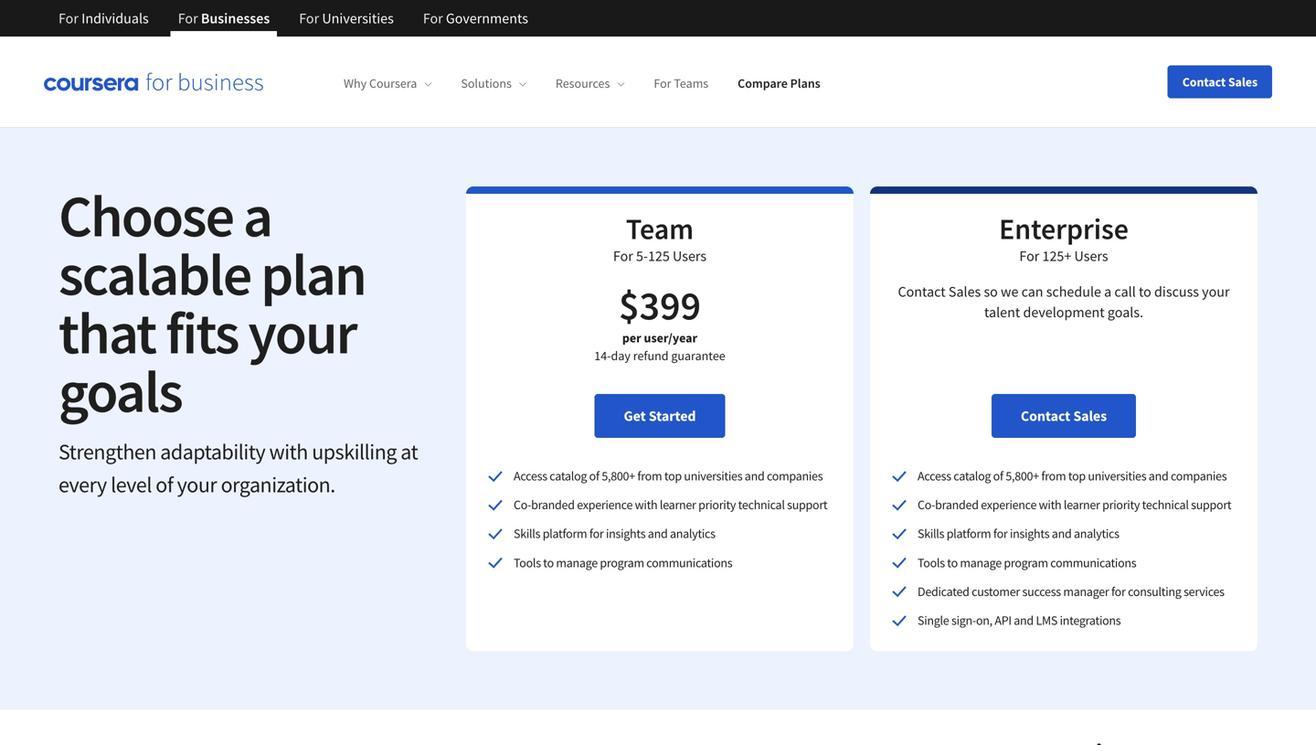 Task type: describe. For each thing, give the bounding box(es) containing it.
single
[[918, 612, 950, 629]]

for for team
[[590, 526, 604, 542]]

goals.
[[1108, 303, 1144, 321]]

fits
[[166, 296, 238, 369]]

sign-
[[952, 612, 977, 629]]

every
[[59, 471, 107, 498]]

co-branded experience with learner priority technical support for team
[[514, 497, 828, 513]]

contact sales for the contact sales link
[[1021, 407, 1107, 425]]

for teams link
[[654, 75, 709, 92]]

contact sales link
[[992, 394, 1137, 438]]

solutions link
[[461, 75, 527, 92]]

tools to manage program communications for enterprise
[[918, 554, 1137, 571]]

coursera
[[369, 75, 417, 92]]

experience for enterprise
[[981, 497, 1037, 513]]

analytics for enterprise
[[1074, 526, 1120, 542]]

banner navigation
[[44, 0, 543, 37]]

skills platform for insights and analytics for enterprise
[[918, 526, 1120, 542]]

plans
[[791, 75, 821, 92]]

get started
[[624, 407, 696, 425]]

with for team
[[635, 497, 658, 513]]

with for enterprise
[[1039, 497, 1062, 513]]

insights for enterprise
[[1010, 526, 1050, 542]]

co-branded experience with learner priority technical support for enterprise
[[918, 497, 1232, 513]]

companies for enterprise
[[1171, 468, 1227, 484]]

access catalog of 5,800+ from top universities and companies for enterprise
[[918, 468, 1227, 484]]

single sign-on, api and lms integrations
[[918, 612, 1121, 629]]

individuals
[[81, 9, 149, 27]]

experience for team
[[577, 497, 633, 513]]

for for for universities
[[299, 9, 319, 27]]

for inside 'enterprise for 125+ users'
[[1020, 247, 1040, 265]]

manage for enterprise
[[961, 554, 1002, 571]]

tools to manage program communications for team
[[514, 554, 733, 571]]

per
[[623, 330, 642, 346]]

your inside strengthen adaptability with upskilling at every level of your organization.
[[177, 471, 217, 498]]

skills platform for insights and analytics for team
[[514, 526, 716, 542]]

so
[[984, 283, 998, 301]]

communications for team
[[647, 554, 733, 571]]

enterprise
[[1000, 210, 1129, 247]]

why coursera
[[344, 75, 417, 92]]

skills for team
[[514, 526, 541, 542]]

sales for contact sales button
[[1229, 74, 1258, 90]]

communications for enterprise
[[1051, 554, 1137, 571]]

businesses
[[201, 9, 270, 27]]

tools for team
[[514, 554, 541, 571]]

governments
[[446, 9, 528, 27]]

success
[[1023, 583, 1062, 600]]

2 horizontal spatial for
[[1112, 583, 1126, 600]]

for for for governments
[[423, 9, 443, 27]]

why
[[344, 75, 367, 92]]

for governments
[[423, 9, 528, 27]]

resources link
[[556, 75, 625, 92]]

users inside 'enterprise for 125+ users'
[[1075, 247, 1109, 265]]

dedicated customer success manager for consulting services
[[918, 583, 1225, 600]]

contact for the contact sales link
[[1021, 407, 1071, 425]]

program for team
[[600, 554, 644, 571]]

strengthen adaptability with upskilling at every level of your organization.
[[59, 438, 418, 498]]

manage for team
[[556, 554, 598, 571]]

a inside contact sales so we can schedule a call to discuss your talent development goals.
[[1105, 283, 1112, 301]]

choose
[[59, 179, 233, 252]]

why coursera link
[[344, 75, 432, 92]]

125
[[648, 247, 670, 265]]

adaptability
[[160, 438, 265, 465]]

priority for enterprise
[[1103, 497, 1140, 513]]

to for team
[[543, 554, 554, 571]]

customer
[[972, 583, 1021, 600]]

development
[[1024, 303, 1105, 321]]

manager
[[1064, 583, 1110, 600]]

insights for team
[[606, 526, 646, 542]]

learner for team
[[660, 497, 696, 513]]

catalog for team
[[550, 468, 587, 484]]

platform for team
[[543, 526, 587, 542]]

$399 per user/year 14-day refund guarantee
[[595, 280, 726, 364]]

consulting
[[1128, 583, 1182, 600]]

goals
[[59, 354, 182, 428]]

compare
[[738, 75, 788, 92]]

technical for enterprise
[[1143, 497, 1189, 513]]

your inside choose a scalable plan that fits your goals
[[248, 296, 356, 369]]

program for enterprise
[[1004, 554, 1049, 571]]

for for enterprise
[[994, 526, 1008, 542]]

we
[[1001, 283, 1019, 301]]

universities for team
[[684, 468, 743, 484]]

teams
[[674, 75, 709, 92]]

level
[[111, 471, 152, 498]]

solutions
[[461, 75, 512, 92]]

get
[[624, 407, 646, 425]]

enterprise for 125+ users
[[1000, 210, 1129, 265]]

contact sales button
[[1168, 65, 1273, 98]]

call
[[1115, 283, 1136, 301]]

resources
[[556, 75, 610, 92]]

$399
[[619, 280, 701, 331]]

universities
[[322, 9, 394, 27]]

top for enterprise
[[1069, 468, 1086, 484]]

of inside strengthen adaptability with upskilling at every level of your organization.
[[156, 471, 173, 498]]

users inside 'team for 5-125 users'
[[673, 247, 707, 265]]

contact sales for contact sales button
[[1183, 74, 1258, 90]]

scalable
[[59, 237, 251, 311]]

discuss
[[1155, 283, 1200, 301]]

support for team
[[787, 497, 828, 513]]

user/year
[[644, 330, 698, 346]]



Task type: locate. For each thing, give the bounding box(es) containing it.
0 horizontal spatial a
[[243, 179, 272, 252]]

a
[[243, 179, 272, 252], [1105, 283, 1112, 301]]

to for enterprise
[[948, 554, 958, 571]]

0 horizontal spatial technical
[[739, 497, 785, 513]]

with down get
[[635, 497, 658, 513]]

learner up manager
[[1064, 497, 1101, 513]]

for individuals
[[59, 9, 149, 27]]

1 co- from the left
[[514, 497, 531, 513]]

2 skills from the left
[[918, 526, 945, 542]]

1 horizontal spatial to
[[948, 554, 958, 571]]

universities down started
[[684, 468, 743, 484]]

co- for enterprise
[[918, 497, 936, 513]]

experience
[[577, 497, 633, 513], [981, 497, 1037, 513]]

from down get started link
[[638, 468, 662, 484]]

to
[[1139, 283, 1152, 301], [543, 554, 554, 571], [948, 554, 958, 571]]

0 horizontal spatial program
[[600, 554, 644, 571]]

1 horizontal spatial priority
[[1103, 497, 1140, 513]]

0 horizontal spatial tools
[[514, 554, 541, 571]]

2 manage from the left
[[961, 554, 1002, 571]]

sales inside button
[[1229, 74, 1258, 90]]

and
[[745, 468, 765, 484], [1149, 468, 1169, 484], [648, 526, 668, 542], [1052, 526, 1072, 542], [1014, 612, 1034, 629]]

of down get started link
[[590, 468, 600, 484]]

of for enterprise
[[994, 468, 1004, 484]]

priority
[[699, 497, 736, 513], [1103, 497, 1140, 513]]

2 access catalog of 5,800+ from top universities and companies from the left
[[918, 468, 1227, 484]]

1 from from the left
[[638, 468, 662, 484]]

2 horizontal spatial contact
[[1183, 74, 1226, 90]]

1 support from the left
[[787, 497, 828, 513]]

companies for team
[[767, 468, 823, 484]]

2 universities from the left
[[1089, 468, 1147, 484]]

1 horizontal spatial 5,800+
[[1006, 468, 1040, 484]]

1 horizontal spatial tools
[[918, 554, 945, 571]]

1 priority from the left
[[699, 497, 736, 513]]

0 horizontal spatial manage
[[556, 554, 598, 571]]

2 branded from the left
[[936, 497, 979, 513]]

2 communications from the left
[[1051, 554, 1137, 571]]

from down the contact sales link
[[1042, 468, 1067, 484]]

lms
[[1036, 612, 1058, 629]]

services
[[1184, 583, 1225, 600]]

universities
[[684, 468, 743, 484], [1089, 468, 1147, 484]]

2 vertical spatial sales
[[1074, 407, 1107, 425]]

2 users from the left
[[1075, 247, 1109, 265]]

1 vertical spatial sales
[[949, 283, 981, 301]]

your
[[1203, 283, 1230, 301], [248, 296, 356, 369], [177, 471, 217, 498]]

at
[[401, 438, 418, 465]]

compare plans
[[738, 75, 821, 92]]

contact sales inside button
[[1183, 74, 1258, 90]]

2 horizontal spatial to
[[1139, 283, 1152, 301]]

of right level
[[156, 471, 173, 498]]

contact inside contact sales so we can schedule a call to discuss your talent development goals.
[[898, 283, 946, 301]]

0 horizontal spatial of
[[156, 471, 173, 498]]

5,800+ for enterprise
[[1006, 468, 1040, 484]]

1 technical from the left
[[739, 497, 785, 513]]

talent
[[985, 303, 1021, 321]]

on,
[[977, 612, 993, 629]]

can
[[1022, 283, 1044, 301]]

2 program from the left
[[1004, 554, 1049, 571]]

1 universities from the left
[[684, 468, 743, 484]]

0 horizontal spatial companies
[[767, 468, 823, 484]]

for teams
[[654, 75, 709, 92]]

0 vertical spatial sales
[[1229, 74, 1258, 90]]

strengthen
[[59, 438, 156, 465]]

0 horizontal spatial 5,800+
[[602, 468, 635, 484]]

1 horizontal spatial contact sales
[[1183, 74, 1258, 90]]

2 co-branded experience with learner priority technical support from the left
[[918, 497, 1232, 513]]

for left 'universities'
[[299, 9, 319, 27]]

1 catalog from the left
[[550, 468, 587, 484]]

sales
[[1229, 74, 1258, 90], [949, 283, 981, 301], [1074, 407, 1107, 425]]

1 vertical spatial a
[[1105, 283, 1112, 301]]

1 horizontal spatial catalog
[[954, 468, 991, 484]]

0 horizontal spatial access
[[514, 468, 548, 484]]

learner
[[660, 497, 696, 513], [1064, 497, 1101, 513]]

dedicated
[[918, 583, 970, 600]]

for
[[590, 526, 604, 542], [994, 526, 1008, 542], [1112, 583, 1126, 600]]

1 skills from the left
[[514, 526, 541, 542]]

for businesses
[[178, 9, 270, 27]]

refund
[[633, 348, 669, 364]]

insights
[[606, 526, 646, 542], [1010, 526, 1050, 542]]

1 horizontal spatial support
[[1192, 497, 1232, 513]]

skills
[[514, 526, 541, 542], [918, 526, 945, 542]]

2 tools to manage program communications from the left
[[918, 554, 1137, 571]]

1 experience from the left
[[577, 497, 633, 513]]

2 horizontal spatial sales
[[1229, 74, 1258, 90]]

companies
[[767, 468, 823, 484], [1171, 468, 1227, 484]]

0 horizontal spatial tools to manage program communications
[[514, 554, 733, 571]]

that
[[59, 296, 156, 369]]

0 horizontal spatial for
[[590, 526, 604, 542]]

1 horizontal spatial from
[[1042, 468, 1067, 484]]

0 horizontal spatial contact
[[898, 283, 946, 301]]

co-branded experience with learner priority technical support up 'dedicated customer success manager for consulting services'
[[918, 497, 1232, 513]]

1 horizontal spatial co-branded experience with learner priority technical support
[[918, 497, 1232, 513]]

for left businesses
[[178, 9, 198, 27]]

0 horizontal spatial top
[[665, 468, 682, 484]]

from for enterprise
[[1042, 468, 1067, 484]]

sales inside contact sales so we can schedule a call to discuss your talent development goals.
[[949, 283, 981, 301]]

2 horizontal spatial your
[[1203, 283, 1230, 301]]

1 horizontal spatial companies
[[1171, 468, 1227, 484]]

top down started
[[665, 468, 682, 484]]

0 horizontal spatial catalog
[[550, 468, 587, 484]]

2 horizontal spatial of
[[994, 468, 1004, 484]]

0 horizontal spatial universities
[[684, 468, 743, 484]]

2 vertical spatial contact
[[1021, 407, 1071, 425]]

1 horizontal spatial analytics
[[1074, 526, 1120, 542]]

users right "125+" on the top right
[[1075, 247, 1109, 265]]

2 insights from the left
[[1010, 526, 1050, 542]]

1 horizontal spatial tools to manage program communications
[[918, 554, 1137, 571]]

of down the contact sales link
[[994, 468, 1004, 484]]

support
[[787, 497, 828, 513], [1192, 497, 1232, 513]]

0 horizontal spatial access catalog of 5,800+ from top universities and companies
[[514, 468, 823, 484]]

0 horizontal spatial branded
[[531, 497, 575, 513]]

0 horizontal spatial priority
[[699, 497, 736, 513]]

2 technical from the left
[[1143, 497, 1189, 513]]

1 horizontal spatial users
[[1075, 247, 1109, 265]]

for for for businesses
[[178, 9, 198, 27]]

1 horizontal spatial sales
[[1074, 407, 1107, 425]]

1 learner from the left
[[660, 497, 696, 513]]

1 horizontal spatial access catalog of 5,800+ from top universities and companies
[[918, 468, 1227, 484]]

0 horizontal spatial communications
[[647, 554, 733, 571]]

2 priority from the left
[[1103, 497, 1140, 513]]

coursera for business image
[[44, 73, 263, 91]]

for
[[59, 9, 79, 27], [178, 9, 198, 27], [299, 9, 319, 27], [423, 9, 443, 27], [654, 75, 672, 92], [613, 247, 634, 265], [1020, 247, 1040, 265]]

choose a scalable plan that fits your goals
[[59, 179, 366, 428]]

access catalog of 5,800+ from top universities and companies down started
[[514, 468, 823, 484]]

communications
[[647, 554, 733, 571], [1051, 554, 1137, 571]]

for universities
[[299, 9, 394, 27]]

plan
[[261, 237, 366, 311]]

0 horizontal spatial from
[[638, 468, 662, 484]]

integrations
[[1060, 612, 1121, 629]]

1 horizontal spatial for
[[994, 526, 1008, 542]]

0 vertical spatial a
[[243, 179, 272, 252]]

1 access from the left
[[514, 468, 548, 484]]

0 horizontal spatial your
[[177, 471, 217, 498]]

1 5,800+ from the left
[[602, 468, 635, 484]]

access for team
[[514, 468, 548, 484]]

2 companies from the left
[[1171, 468, 1227, 484]]

access catalog of 5,800+ from top universities and companies for team
[[514, 468, 823, 484]]

learner down started
[[660, 497, 696, 513]]

co- for team
[[514, 497, 531, 513]]

1 horizontal spatial experience
[[981, 497, 1037, 513]]

0 horizontal spatial analytics
[[670, 526, 716, 542]]

1 skills platform for insights and analytics from the left
[[514, 526, 716, 542]]

1 branded from the left
[[531, 497, 575, 513]]

with up 'organization.'
[[269, 438, 308, 465]]

1 horizontal spatial program
[[1004, 554, 1049, 571]]

0 horizontal spatial support
[[787, 497, 828, 513]]

1 top from the left
[[665, 468, 682, 484]]

1 horizontal spatial branded
[[936, 497, 979, 513]]

1 horizontal spatial with
[[635, 497, 658, 513]]

1 co-branded experience with learner priority technical support from the left
[[514, 497, 828, 513]]

1 program from the left
[[600, 554, 644, 571]]

1 horizontal spatial universities
[[1089, 468, 1147, 484]]

0 horizontal spatial to
[[543, 554, 554, 571]]

with inside strengthen adaptability with upskilling at every level of your organization.
[[269, 438, 308, 465]]

0 horizontal spatial skills
[[514, 526, 541, 542]]

1 access catalog of 5,800+ from top universities and companies from the left
[[514, 468, 823, 484]]

1 horizontal spatial skills
[[918, 526, 945, 542]]

125+
[[1043, 247, 1072, 265]]

1 insights from the left
[[606, 526, 646, 542]]

0 vertical spatial contact
[[1183, 74, 1226, 90]]

1 vertical spatial contact
[[898, 283, 946, 301]]

to inside contact sales so we can schedule a call to discuss your talent development goals.
[[1139, 283, 1152, 301]]

skills for enterprise
[[918, 526, 945, 542]]

2 learner from the left
[[1064, 497, 1101, 513]]

1 horizontal spatial manage
[[961, 554, 1002, 571]]

top down the contact sales link
[[1069, 468, 1086, 484]]

branded for enterprise
[[936, 497, 979, 513]]

1 tools from the left
[[514, 554, 541, 571]]

for left the 'governments'
[[423, 9, 443, 27]]

1 tools to manage program communications from the left
[[514, 554, 733, 571]]

users right 125
[[673, 247, 707, 265]]

1 horizontal spatial your
[[248, 296, 356, 369]]

a inside choose a scalable plan that fits your goals
[[243, 179, 272, 252]]

catalog
[[550, 468, 587, 484], [954, 468, 991, 484]]

universities for enterprise
[[1089, 468, 1147, 484]]

access catalog of 5,800+ from top universities and companies down the contact sales link
[[918, 468, 1227, 484]]

started
[[649, 407, 696, 425]]

for left teams
[[654, 75, 672, 92]]

1 horizontal spatial a
[[1105, 283, 1112, 301]]

top for team
[[665, 468, 682, 484]]

contact
[[1183, 74, 1226, 90], [898, 283, 946, 301], [1021, 407, 1071, 425]]

2 5,800+ from the left
[[1006, 468, 1040, 484]]

1 companies from the left
[[767, 468, 823, 484]]

2 from from the left
[[1042, 468, 1067, 484]]

0 horizontal spatial experience
[[577, 497, 633, 513]]

1 vertical spatial contact sales
[[1021, 407, 1107, 425]]

team for 5-125 users
[[613, 210, 707, 265]]

contact sales
[[1183, 74, 1258, 90], [1021, 407, 1107, 425]]

1 horizontal spatial learner
[[1064, 497, 1101, 513]]

1 users from the left
[[673, 247, 707, 265]]

co-branded experience with learner priority technical support down started
[[514, 497, 828, 513]]

1 communications from the left
[[647, 554, 733, 571]]

5,800+ down the contact sales link
[[1006, 468, 1040, 484]]

2 co- from the left
[[918, 497, 936, 513]]

your inside contact sales so we can schedule a call to discuss your talent development goals.
[[1203, 283, 1230, 301]]

top
[[665, 468, 682, 484], [1069, 468, 1086, 484]]

0 horizontal spatial with
[[269, 438, 308, 465]]

0 horizontal spatial users
[[673, 247, 707, 265]]

sales for the contact sales link
[[1074, 407, 1107, 425]]

access catalog of 5,800+ from top universities and companies
[[514, 468, 823, 484], [918, 468, 1227, 484]]

day
[[611, 348, 631, 364]]

universities down the contact sales link
[[1089, 468, 1147, 484]]

for for for teams
[[654, 75, 672, 92]]

2 access from the left
[[918, 468, 952, 484]]

tools for enterprise
[[918, 554, 945, 571]]

platform for enterprise
[[947, 526, 992, 542]]

team
[[626, 210, 694, 247]]

branded for team
[[531, 497, 575, 513]]

access
[[514, 468, 548, 484], [918, 468, 952, 484]]

technical
[[739, 497, 785, 513], [1143, 497, 1189, 513]]

2 top from the left
[[1069, 468, 1086, 484]]

analytics
[[670, 526, 716, 542], [1074, 526, 1120, 542]]

from for team
[[638, 468, 662, 484]]

1 horizontal spatial co-
[[918, 497, 936, 513]]

analytics for team
[[670, 526, 716, 542]]

1 horizontal spatial platform
[[947, 526, 992, 542]]

0 horizontal spatial sales
[[949, 283, 981, 301]]

2 tools from the left
[[918, 554, 945, 571]]

0 horizontal spatial insights
[[606, 526, 646, 542]]

priority for team
[[699, 497, 736, 513]]

5,800+ for team
[[602, 468, 635, 484]]

access for enterprise
[[918, 468, 952, 484]]

technical for team
[[739, 497, 785, 513]]

contact for contact sales button
[[1183, 74, 1226, 90]]

0 horizontal spatial co-
[[514, 497, 531, 513]]

1 analytics from the left
[[670, 526, 716, 542]]

schedule
[[1047, 283, 1102, 301]]

upskilling
[[312, 438, 397, 465]]

1 horizontal spatial top
[[1069, 468, 1086, 484]]

guarantee
[[671, 348, 726, 364]]

learner for enterprise
[[1064, 497, 1101, 513]]

with
[[269, 438, 308, 465], [635, 497, 658, 513], [1039, 497, 1062, 513]]

platform
[[543, 526, 587, 542], [947, 526, 992, 542]]

2 support from the left
[[1192, 497, 1232, 513]]

contact inside button
[[1183, 74, 1226, 90]]

with up success
[[1039, 497, 1062, 513]]

tools to manage program communications
[[514, 554, 733, 571], [918, 554, 1137, 571]]

branded
[[531, 497, 575, 513], [936, 497, 979, 513]]

2 analytics from the left
[[1074, 526, 1120, 542]]

2 platform from the left
[[947, 526, 992, 542]]

2 experience from the left
[[981, 497, 1037, 513]]

0 horizontal spatial contact sales
[[1021, 407, 1107, 425]]

0 horizontal spatial skills platform for insights and analytics
[[514, 526, 716, 542]]

0 vertical spatial contact sales
[[1183, 74, 1258, 90]]

tools
[[514, 554, 541, 571], [918, 554, 945, 571]]

1 platform from the left
[[543, 526, 587, 542]]

1 horizontal spatial access
[[918, 468, 952, 484]]

1 horizontal spatial of
[[590, 468, 600, 484]]

0 horizontal spatial co-branded experience with learner priority technical support
[[514, 497, 828, 513]]

0 horizontal spatial platform
[[543, 526, 587, 542]]

compare plans link
[[738, 75, 821, 92]]

1 horizontal spatial technical
[[1143, 497, 1189, 513]]

program
[[600, 554, 644, 571], [1004, 554, 1049, 571]]

skills platform for insights and analytics
[[514, 526, 716, 542], [918, 526, 1120, 542]]

1 manage from the left
[[556, 554, 598, 571]]

for inside 'team for 5-125 users'
[[613, 247, 634, 265]]

for left "125+" on the top right
[[1020, 247, 1040, 265]]

for left individuals
[[59, 9, 79, 27]]

5,800+ down get
[[602, 468, 635, 484]]

1 horizontal spatial communications
[[1051, 554, 1137, 571]]

5,800+
[[602, 468, 635, 484], [1006, 468, 1040, 484]]

14-
[[595, 348, 611, 364]]

api
[[995, 612, 1012, 629]]

2 horizontal spatial with
[[1039, 497, 1062, 513]]

support for enterprise
[[1192, 497, 1232, 513]]

for for for individuals
[[59, 9, 79, 27]]

contact sales so we can schedule a call to discuss your talent development goals.
[[898, 283, 1230, 321]]

2 skills platform for insights and analytics from the left
[[918, 526, 1120, 542]]

get started link
[[595, 394, 726, 438]]

catalog for enterprise
[[954, 468, 991, 484]]

organization.
[[221, 471, 335, 498]]

of for team
[[590, 468, 600, 484]]

for left 5-
[[613, 247, 634, 265]]

2 catalog from the left
[[954, 468, 991, 484]]

1 horizontal spatial contact
[[1021, 407, 1071, 425]]

0 horizontal spatial learner
[[660, 497, 696, 513]]

5-
[[636, 247, 648, 265]]

1 horizontal spatial skills platform for insights and analytics
[[918, 526, 1120, 542]]

1 horizontal spatial insights
[[1010, 526, 1050, 542]]



Task type: vqa. For each thing, say whether or not it's contained in the screenshot.
the rightmost 5,800+
yes



